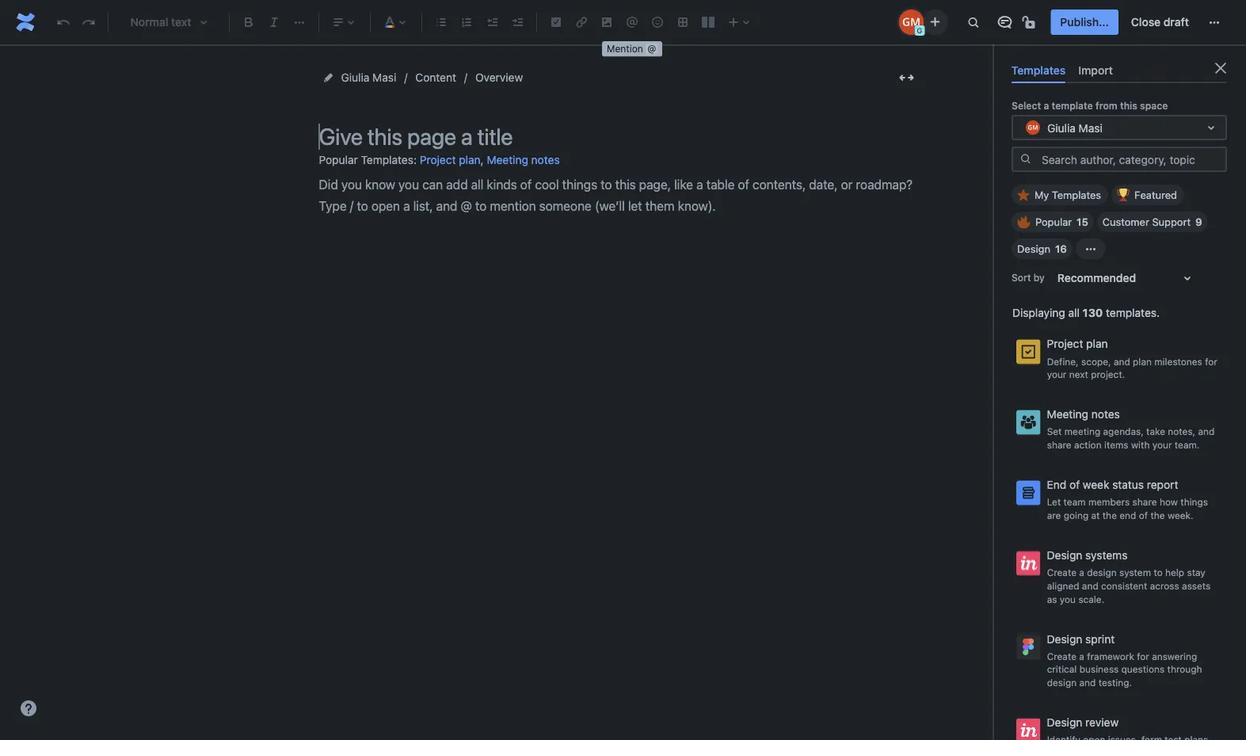 Task type: vqa. For each thing, say whether or not it's contained in the screenshot.
for
yes



Task type: locate. For each thing, give the bounding box(es) containing it.
project plan define, scope, and plan milestones for your next project.
[[1047, 337, 1218, 380]]

project inside project plan define, scope, and plan milestones for your next project.
[[1047, 337, 1084, 350]]

giulia masi
[[341, 71, 397, 84], [1048, 121, 1103, 134]]

1 vertical spatial meeting
[[1047, 408, 1089, 421]]

share down the set on the right bottom
[[1047, 439, 1072, 450]]

1 horizontal spatial for
[[1206, 356, 1218, 367]]

design left 16
[[1018, 243, 1051, 255]]

mention
[[607, 43, 643, 54]]

meeting notes set meeting agendas, take notes, and share action items with your team.
[[1047, 408, 1215, 450]]

0 vertical spatial create
[[1047, 567, 1077, 578]]

popular left "templates:"
[[319, 153, 358, 166]]

design systems create a design system to help stay aligned and consistent across assets as you scale.
[[1047, 549, 1211, 605]]

my templates button
[[1012, 185, 1109, 205]]

confluence image
[[13, 10, 38, 35]]

and inside meeting notes set meeting agendas, take notes, and share action items with your team.
[[1199, 426, 1215, 437]]

plan up scope,
[[1087, 337, 1108, 350]]

and up scale.
[[1083, 580, 1099, 591]]

0 vertical spatial design
[[1088, 567, 1117, 578]]

a inside design systems create a design system to help stay aligned and consistent across assets as you scale.
[[1080, 567, 1085, 578]]

review
[[1086, 716, 1119, 729]]

and inside design systems create a design system to help stay aligned and consistent across assets as you scale.
[[1083, 580, 1099, 591]]

Main content area, start typing to enter text. text field
[[319, 174, 921, 217]]

of up team
[[1070, 478, 1080, 491]]

design inside design sprint create a framework for answering critical business questions through design and testing.
[[1047, 632, 1083, 646]]

1 horizontal spatial masi
[[1079, 121, 1103, 134]]

bold ⌘b image
[[239, 13, 258, 32]]

a up aligned
[[1080, 567, 1085, 578]]

2 create from the top
[[1047, 651, 1077, 662]]

1 horizontal spatial your
[[1153, 439, 1173, 450]]

design left review
[[1047, 716, 1083, 729]]

0 vertical spatial notes
[[532, 153, 560, 166]]

and
[[1114, 356, 1131, 367], [1199, 426, 1215, 437], [1083, 580, 1099, 591], [1080, 677, 1096, 688]]

link image
[[572, 13, 591, 32]]

1 horizontal spatial popular
[[1036, 216, 1072, 228]]

design review button
[[1009, 710, 1231, 740]]

agendas,
[[1104, 426, 1144, 437]]

plan
[[459, 153, 481, 166], [1087, 337, 1108, 350], [1133, 356, 1152, 367]]

0 horizontal spatial masi
[[373, 71, 397, 84]]

at
[[1092, 510, 1100, 521]]

1 vertical spatial giulia masi
[[1048, 121, 1103, 134]]

0 vertical spatial project
[[420, 153, 456, 166]]

popular inside popular templates: project plan , meeting notes
[[319, 153, 358, 166]]

0 vertical spatial a
[[1044, 100, 1050, 111]]

giulia
[[341, 71, 370, 84], [1048, 121, 1076, 134]]

share inside end of week status report let team members share how things are going at the end of the week.
[[1133, 497, 1158, 508]]

0 horizontal spatial your
[[1047, 369, 1067, 380]]

notes
[[532, 153, 560, 166], [1092, 408, 1121, 421]]

meeting up the set on the right bottom
[[1047, 408, 1089, 421]]

members
[[1089, 497, 1130, 508]]

my templates
[[1035, 189, 1102, 201]]

overview
[[476, 71, 523, 84]]

0 horizontal spatial meeting
[[487, 153, 529, 166]]

team.
[[1175, 439, 1200, 450]]

create inside design systems create a design system to help stay aligned and consistent across assets as you scale.
[[1047, 567, 1077, 578]]

0 horizontal spatial project
[[420, 153, 456, 166]]

system
[[1120, 567, 1152, 578]]

0 vertical spatial meeting
[[487, 153, 529, 166]]

0 horizontal spatial of
[[1070, 478, 1080, 491]]

2 vertical spatial a
[[1080, 651, 1085, 662]]

1 vertical spatial popular
[[1036, 216, 1072, 228]]

my
[[1035, 189, 1050, 201]]

invite to edit image
[[926, 12, 945, 31]]

templates up select
[[1012, 63, 1066, 76]]

next
[[1070, 369, 1089, 380]]

share inside meeting notes set meeting agendas, take notes, and share action items with your team.
[[1047, 439, 1072, 450]]

design inside design systems create a design system to help stay aligned and consistent across assets as you scale.
[[1047, 549, 1083, 562]]

notes up agendas,
[[1092, 408, 1121, 421]]

the
[[1103, 510, 1117, 521], [1151, 510, 1166, 521]]

meeting
[[1065, 426, 1101, 437]]

let
[[1047, 497, 1061, 508]]

across
[[1151, 580, 1180, 591]]

plan inside popular templates: project plan , meeting notes
[[459, 153, 481, 166]]

1 horizontal spatial meeting
[[1047, 408, 1089, 421]]

1 horizontal spatial project
[[1047, 337, 1084, 350]]

team
[[1064, 497, 1086, 508]]

design inside design systems create a design system to help stay aligned and consistent across assets as you scale.
[[1088, 567, 1117, 578]]

design
[[1088, 567, 1117, 578], [1047, 677, 1077, 688]]

1 horizontal spatial of
[[1139, 510, 1148, 521]]

1 vertical spatial design
[[1047, 677, 1077, 688]]

meeting right , in the top left of the page
[[487, 153, 529, 166]]

design down systems
[[1088, 567, 1117, 578]]

masi inside giulia masi link
[[373, 71, 397, 84]]

with
[[1132, 439, 1150, 450]]

the down members in the bottom right of the page
[[1103, 510, 1117, 521]]

0 horizontal spatial notes
[[532, 153, 560, 166]]

project up define,
[[1047, 337, 1084, 350]]

your
[[1047, 369, 1067, 380], [1153, 439, 1173, 450]]

a right select
[[1044, 100, 1050, 111]]

assets
[[1183, 580, 1211, 591]]

week
[[1083, 478, 1110, 491]]

1 create from the top
[[1047, 567, 1077, 578]]

1 vertical spatial for
[[1137, 651, 1150, 662]]

the down how
[[1151, 510, 1166, 521]]

notes right , in the top left of the page
[[532, 153, 560, 166]]

tooltip containing mention
[[602, 41, 663, 57]]

design inside 'design review' button
[[1047, 716, 1083, 729]]

1 vertical spatial giulia
[[1048, 121, 1076, 134]]

through
[[1168, 664, 1203, 675]]

0 horizontal spatial plan
[[459, 153, 481, 166]]

add image, video, or file image
[[598, 13, 617, 32]]

None text field
[[1024, 120, 1027, 136]]

table image
[[674, 13, 693, 32]]

15
[[1077, 216, 1089, 228]]

0 horizontal spatial for
[[1137, 651, 1150, 662]]

create up critical
[[1047, 651, 1077, 662]]

0 vertical spatial your
[[1047, 369, 1067, 380]]

plan left 'meeting notes' button
[[459, 153, 481, 166]]

tooltip
[[602, 41, 663, 57]]

0 vertical spatial giulia
[[341, 71, 370, 84]]

0 horizontal spatial giulia
[[341, 71, 370, 84]]

0 vertical spatial masi
[[373, 71, 397, 84]]

0 horizontal spatial the
[[1103, 510, 1117, 521]]

create for design systems
[[1047, 567, 1077, 578]]

all
[[1069, 306, 1080, 320]]

0 vertical spatial for
[[1206, 356, 1218, 367]]

Search author, category, topic field
[[1037, 148, 1226, 171]]

giulia masi image
[[899, 10, 924, 35]]

create inside design sprint create a framework for answering critical business questions through design and testing.
[[1047, 651, 1077, 662]]

of
[[1070, 478, 1080, 491], [1139, 510, 1148, 521]]

9
[[1196, 216, 1203, 228]]

0 vertical spatial share
[[1047, 439, 1072, 450]]

0 horizontal spatial design
[[1047, 677, 1077, 688]]

0 vertical spatial popular
[[319, 153, 358, 166]]

1 horizontal spatial share
[[1133, 497, 1158, 508]]

0 vertical spatial giulia masi
[[341, 71, 397, 84]]

your down take
[[1153, 439, 1173, 450]]

import
[[1079, 63, 1114, 76]]

2 horizontal spatial plan
[[1133, 356, 1152, 367]]

critical
[[1047, 664, 1077, 675]]

share for status
[[1133, 497, 1158, 508]]

0 vertical spatial of
[[1070, 478, 1080, 491]]

meeting inside popular templates: project plan , meeting notes
[[487, 153, 529, 166]]

templates
[[1012, 63, 1066, 76], [1052, 189, 1102, 201]]

templates up 15 on the top right of page
[[1052, 189, 1102, 201]]

design down critical
[[1047, 677, 1077, 688]]

masi
[[373, 71, 397, 84], [1079, 121, 1103, 134]]

your down define,
[[1047, 369, 1067, 380]]

1 vertical spatial notes
[[1092, 408, 1121, 421]]

1 vertical spatial a
[[1080, 567, 1085, 578]]

plan left milestones
[[1133, 356, 1152, 367]]

design inside design sprint create a framework for answering critical business questions through design and testing.
[[1047, 677, 1077, 688]]

0 horizontal spatial popular
[[319, 153, 358, 166]]

giulia down the 'template'
[[1048, 121, 1076, 134]]

1 horizontal spatial the
[[1151, 510, 1166, 521]]

more categories image
[[1082, 240, 1101, 259]]

share
[[1047, 439, 1072, 450], [1133, 497, 1158, 508]]

sprint
[[1086, 632, 1115, 646]]

popular down my templates button
[[1036, 216, 1072, 228]]

giulia masi right move this page image at the left top
[[341, 71, 397, 84]]

1 horizontal spatial design
[[1088, 567, 1117, 578]]

giulia masi down the 'template'
[[1048, 121, 1103, 134]]

create up aligned
[[1047, 567, 1077, 578]]

and up project.
[[1114, 356, 1131, 367]]

outdent ⇧tab image
[[483, 13, 502, 32]]

1 vertical spatial project
[[1047, 337, 1084, 350]]

take
[[1147, 426, 1166, 437]]

and inside project plan define, scope, and plan milestones for your next project.
[[1114, 356, 1131, 367]]

popular templates: project plan , meeting notes
[[319, 153, 560, 166]]

2 the from the left
[[1151, 510, 1166, 521]]

for up the questions
[[1137, 651, 1150, 662]]

and down business
[[1080, 677, 1096, 688]]

share up end
[[1133, 497, 1158, 508]]

1 vertical spatial create
[[1047, 651, 1077, 662]]

giulia masi link
[[341, 68, 397, 87]]

design 16
[[1018, 243, 1067, 255]]

of right end
[[1139, 510, 1148, 521]]

1 vertical spatial masi
[[1079, 121, 1103, 134]]

tab list
[[1006, 57, 1234, 83]]

0 horizontal spatial share
[[1047, 439, 1072, 450]]

draft
[[1164, 15, 1190, 29]]

and down star meeting notes image at the bottom right
[[1199, 426, 1215, 437]]

are
[[1047, 510, 1062, 521]]

customer
[[1103, 216, 1150, 228]]

template
[[1052, 100, 1094, 111]]

a
[[1044, 100, 1050, 111], [1080, 567, 1085, 578], [1080, 651, 1085, 662]]

2 vertical spatial plan
[[1133, 356, 1152, 367]]

0 vertical spatial templates
[[1012, 63, 1066, 76]]

a up business
[[1080, 651, 1085, 662]]

masi down the select a template from this space
[[1079, 121, 1103, 134]]

meeting
[[487, 153, 529, 166], [1047, 408, 1089, 421]]

your inside project plan define, scope, and plan milestones for your next project.
[[1047, 369, 1067, 380]]

1 vertical spatial your
[[1153, 439, 1173, 450]]

1 vertical spatial templates
[[1052, 189, 1102, 201]]

milestones
[[1155, 356, 1203, 367]]

how
[[1160, 497, 1179, 508]]

project
[[420, 153, 456, 166], [1047, 337, 1084, 350]]

1 horizontal spatial plan
[[1087, 337, 1108, 350]]

1 horizontal spatial giulia masi
[[1048, 121, 1103, 134]]

130
[[1083, 306, 1103, 320]]

design up critical
[[1047, 632, 1083, 646]]

0 vertical spatial plan
[[459, 153, 481, 166]]

giulia right move this page image at the left top
[[341, 71, 370, 84]]

1 horizontal spatial notes
[[1092, 408, 1121, 421]]

a inside design sprint create a framework for answering critical business questions through design and testing.
[[1080, 651, 1085, 662]]

1 vertical spatial share
[[1133, 497, 1158, 508]]

week.
[[1168, 510, 1194, 521]]

design up aligned
[[1047, 549, 1083, 562]]

for right milestones
[[1206, 356, 1218, 367]]

1 vertical spatial of
[[1139, 510, 1148, 521]]

design for design systems
[[1047, 549, 1083, 562]]

business
[[1080, 664, 1119, 675]]

project left , in the top left of the page
[[420, 153, 456, 166]]

masi left "content"
[[373, 71, 397, 84]]

testing.
[[1099, 677, 1133, 688]]

meeting notes button
[[487, 147, 560, 174]]

action item image
[[547, 13, 566, 32]]

bullet list ⌘⇧8 image
[[432, 13, 451, 32]]



Task type: describe. For each thing, give the bounding box(es) containing it.
project inside popular templates: project plan , meeting notes
[[420, 153, 456, 166]]

@
[[648, 43, 656, 54]]

templates:
[[361, 153, 417, 166]]

notes inside meeting notes set meeting agendas, take notes, and share action items with your team.
[[1092, 408, 1121, 421]]

featured button
[[1112, 185, 1185, 205]]

mention image
[[623, 13, 642, 32]]

displaying
[[1013, 306, 1066, 320]]

to
[[1154, 567, 1163, 578]]

content
[[416, 71, 457, 84]]

sort
[[1012, 272, 1032, 283]]

Give this page a title text field
[[319, 124, 921, 150]]

search icon image
[[1020, 153, 1033, 165]]

open image
[[1202, 118, 1221, 137]]

move this page image
[[322, 71, 335, 84]]

project.
[[1092, 369, 1126, 380]]

action
[[1075, 439, 1102, 450]]

and inside design sprint create a framework for answering critical business questions through design and testing.
[[1080, 677, 1096, 688]]

close templates and import image
[[1212, 59, 1231, 78]]

things
[[1181, 497, 1209, 508]]

comment icon image
[[996, 13, 1015, 32]]

templates inside tab list
[[1012, 63, 1066, 76]]

for inside project plan define, scope, and plan milestones for your next project.
[[1206, 356, 1218, 367]]

design sprint create a framework for answering critical business questions through design and testing.
[[1047, 632, 1203, 688]]

this
[[1121, 100, 1138, 111]]

set
[[1047, 426, 1062, 437]]

end
[[1047, 478, 1067, 491]]

templates.
[[1106, 306, 1160, 320]]

project plan button
[[420, 147, 481, 174]]

support
[[1153, 216, 1191, 228]]

1 vertical spatial plan
[[1087, 337, 1108, 350]]

,
[[481, 153, 484, 166]]

space
[[1141, 100, 1168, 111]]

no restrictions image
[[1021, 13, 1040, 32]]

16
[[1056, 243, 1067, 255]]

from
[[1096, 100, 1118, 111]]

consistent
[[1102, 580, 1148, 591]]

1 the from the left
[[1103, 510, 1117, 521]]

featured
[[1135, 189, 1178, 201]]

framework
[[1088, 651, 1135, 662]]

answering
[[1153, 651, 1198, 662]]

publish... button
[[1051, 10, 1119, 35]]

select a template from this space
[[1012, 100, 1168, 111]]

end of week status report let team members share how things are going at the end of the week.
[[1047, 478, 1209, 521]]

end
[[1120, 510, 1137, 521]]

create for design sprint
[[1047, 651, 1077, 662]]

systems
[[1086, 549, 1128, 562]]

close
[[1132, 15, 1161, 29]]

aligned
[[1047, 580, 1080, 591]]

close draft button
[[1122, 10, 1199, 35]]

templates inside my templates button
[[1052, 189, 1102, 201]]

italic ⌘i image
[[265, 13, 284, 32]]

displaying all 130 templates.
[[1013, 306, 1160, 320]]

help
[[1166, 567, 1185, 578]]

undo ⌘z image
[[54, 13, 73, 32]]

for inside design sprint create a framework for answering critical business questions through design and testing.
[[1137, 651, 1150, 662]]

notes,
[[1169, 426, 1196, 437]]

a for design sprint
[[1080, 651, 1085, 662]]

help image
[[19, 699, 38, 718]]

a for design systems
[[1080, 567, 1085, 578]]

you
[[1060, 593, 1076, 605]]

design review
[[1047, 716, 1119, 729]]

popular for popular
[[1036, 216, 1072, 228]]

stay
[[1188, 567, 1206, 578]]

define,
[[1047, 356, 1079, 367]]

make page full-width image
[[898, 68, 917, 87]]

questions
[[1122, 664, 1165, 675]]

scale.
[[1079, 593, 1105, 605]]

more formatting image
[[290, 13, 309, 32]]

select
[[1012, 100, 1042, 111]]

content link
[[416, 68, 457, 87]]

as
[[1047, 593, 1058, 605]]

your inside meeting notes set meeting agendas, take notes, and share action items with your team.
[[1153, 439, 1173, 450]]

mention @
[[607, 43, 656, 54]]

recommended button
[[1048, 266, 1207, 291]]

overview link
[[476, 68, 523, 87]]

by
[[1034, 272, 1045, 283]]

going
[[1064, 510, 1089, 521]]

more image
[[1205, 13, 1225, 32]]

share for meeting
[[1047, 439, 1072, 450]]

sort by
[[1012, 272, 1045, 283]]

redo ⌘⇧z image
[[79, 13, 98, 32]]

scope,
[[1082, 356, 1112, 367]]

1 horizontal spatial giulia
[[1048, 121, 1076, 134]]

notes inside popular templates: project plan , meeting notes
[[532, 153, 560, 166]]

0 horizontal spatial giulia masi
[[341, 71, 397, 84]]

popular for popular templates: project plan , meeting notes
[[319, 153, 358, 166]]

design for design
[[1018, 243, 1051, 255]]

recommended
[[1058, 272, 1137, 285]]

close draft
[[1132, 15, 1190, 29]]

find and replace image
[[964, 13, 983, 32]]

status
[[1113, 478, 1144, 491]]

customer support 9
[[1103, 216, 1203, 228]]

meeting inside meeting notes set meeting agendas, take notes, and share action items with your team.
[[1047, 408, 1089, 421]]

emoji image
[[648, 13, 667, 32]]

layouts image
[[699, 13, 718, 32]]

indent tab image
[[508, 13, 527, 32]]

design for design sprint
[[1047, 632, 1083, 646]]

tab list containing templates
[[1006, 57, 1234, 83]]

numbered list ⌘⇧7 image
[[457, 13, 476, 32]]

publish...
[[1061, 15, 1109, 29]]

items
[[1105, 439, 1129, 450]]

star meeting notes image
[[1210, 403, 1229, 423]]

confluence image
[[13, 10, 38, 35]]



